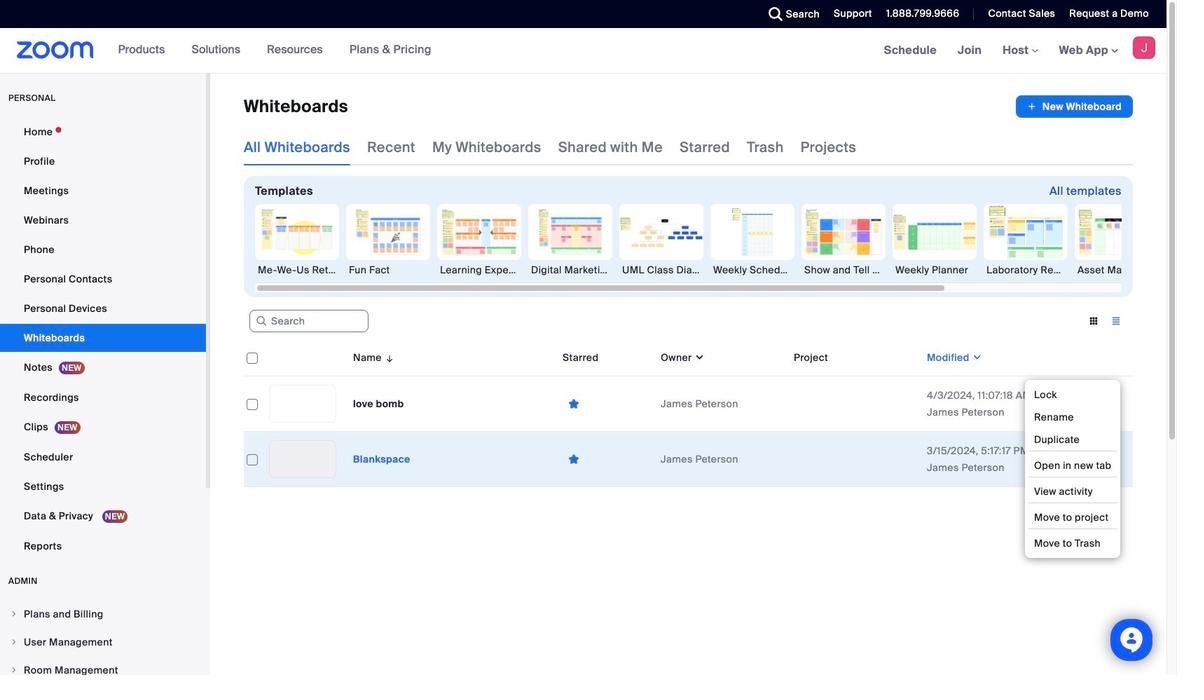 Task type: locate. For each thing, give the bounding box(es) containing it.
digital marketing canvas element
[[529, 263, 613, 277]]

arrow down image
[[382, 349, 395, 366]]

cell
[[789, 376, 922, 432], [789, 432, 922, 487]]

show and tell with a twist element
[[802, 263, 886, 277]]

menu item
[[0, 601, 206, 627], [0, 629, 206, 655], [0, 657, 206, 675]]

weekly planner element
[[893, 263, 977, 277]]

down image
[[970, 350, 983, 365]]

2 cell from the top
[[789, 432, 922, 487]]

2 right image from the top
[[10, 666, 18, 674]]

grid mode, not selected image
[[1083, 315, 1105, 327]]

love bomb element
[[353, 397, 404, 410]]

cell for click to unstar the whiteboard love bomb icon
[[789, 376, 922, 432]]

1 vertical spatial menu item
[[0, 629, 206, 655]]

0 vertical spatial application
[[1016, 95, 1133, 118]]

zoom logo image
[[17, 41, 94, 59]]

learning experience canvas element
[[437, 263, 522, 277]]

asset management element
[[1075, 263, 1159, 277]]

meetings navigation
[[874, 28, 1167, 74]]

banner
[[0, 28, 1167, 74]]

3 menu item from the top
[[0, 657, 206, 675]]

personal menu menu
[[0, 118, 206, 561]]

add image
[[1028, 100, 1037, 114]]

0 vertical spatial right image
[[10, 638, 18, 646]]

0 vertical spatial menu item
[[0, 601, 206, 627]]

blankspace element
[[353, 453, 411, 465]]

1 vertical spatial right image
[[10, 666, 18, 674]]

profile picture image
[[1133, 36, 1156, 59]]

right image
[[10, 638, 18, 646], [10, 666, 18, 674]]

1 cell from the top
[[789, 376, 922, 432]]

application
[[1016, 95, 1133, 118], [244, 339, 1144, 498]]

2 vertical spatial menu item
[[0, 657, 206, 675]]



Task type: vqa. For each thing, say whether or not it's contained in the screenshot.
SCHEDULER
no



Task type: describe. For each thing, give the bounding box(es) containing it.
right image
[[10, 610, 18, 618]]

click to unstar the whiteboard love bomb image
[[563, 397, 585, 410]]

1 menu item from the top
[[0, 601, 206, 627]]

Search text field
[[250, 310, 369, 332]]

2 menu item from the top
[[0, 629, 206, 655]]

uml class diagram element
[[620, 263, 704, 277]]

product information navigation
[[108, 28, 442, 73]]

1 right image from the top
[[10, 638, 18, 646]]

cell for click to unstar the whiteboard blankspace image
[[789, 432, 922, 487]]

fun fact element
[[346, 263, 430, 277]]

blankspace, modified at mar 15, 2024 by james peterson, link image
[[269, 440, 336, 478]]

admin menu menu
[[0, 601, 206, 675]]

click to unstar the whiteboard blankspace image
[[563, 452, 585, 466]]

tabs of all whiteboard page tab list
[[244, 129, 857, 165]]

thumbnail of love bomb image
[[270, 386, 336, 422]]

me-we-us retrospective element
[[255, 263, 339, 277]]

1 vertical spatial application
[[244, 339, 1144, 498]]

more options for blankspace image
[[1098, 453, 1121, 465]]

down image
[[692, 350, 705, 365]]

laboratory report element
[[984, 263, 1068, 277]]

list mode, selected image
[[1105, 315, 1128, 327]]

thumbnail of blankspace image
[[270, 441, 336, 477]]

weekly schedule element
[[711, 263, 795, 277]]



